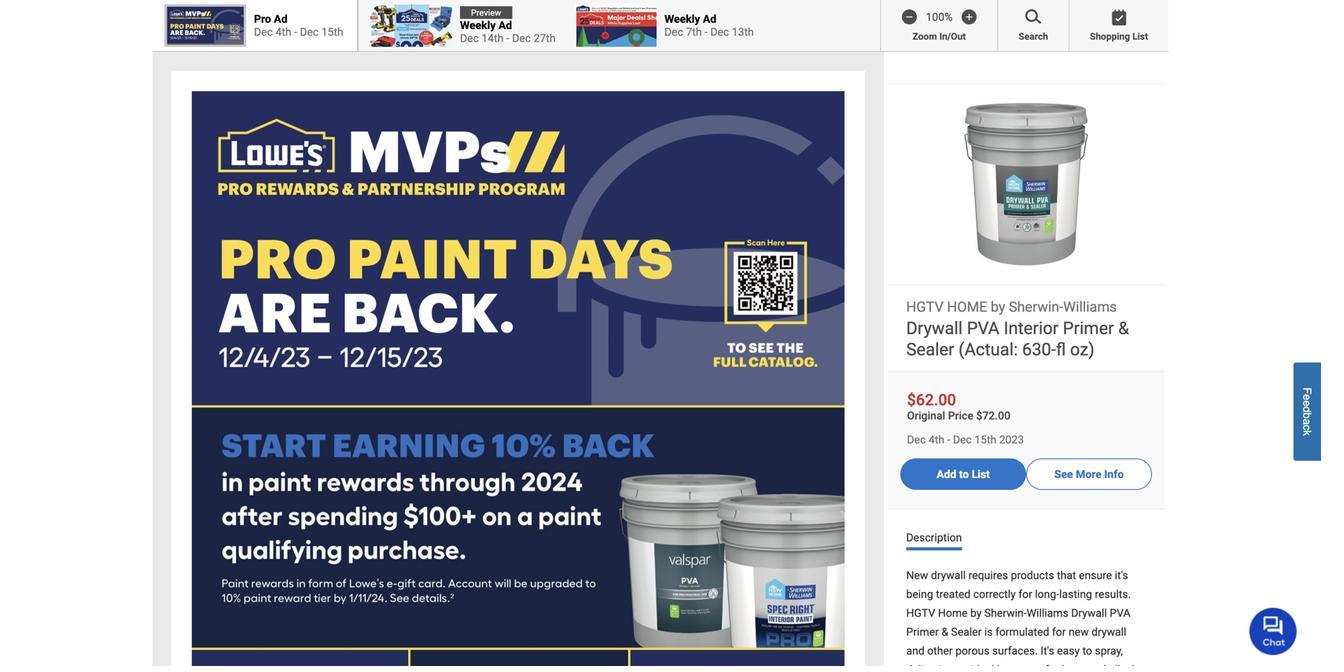 Task type: describe. For each thing, give the bounding box(es) containing it.
1 e from the top
[[1301, 394, 1314, 400]]

k
[[1301, 430, 1314, 436]]

d
[[1301, 407, 1314, 413]]

2 e from the top
[[1301, 400, 1314, 407]]

chat invite button image
[[1249, 607, 1297, 655]]

b
[[1301, 413, 1314, 419]]

c
[[1301, 425, 1314, 430]]

a
[[1301, 419, 1314, 425]]

f
[[1301, 388, 1314, 394]]



Task type: locate. For each thing, give the bounding box(es) containing it.
f e e d b a c k button
[[1294, 363, 1321, 461]]

e up b
[[1301, 400, 1314, 407]]

e
[[1301, 394, 1314, 400], [1301, 400, 1314, 407]]

f e e d b a c k
[[1301, 388, 1314, 436]]

e up d
[[1301, 394, 1314, 400]]



Task type: vqa. For each thing, say whether or not it's contained in the screenshot.
the leftmost Tools
no



